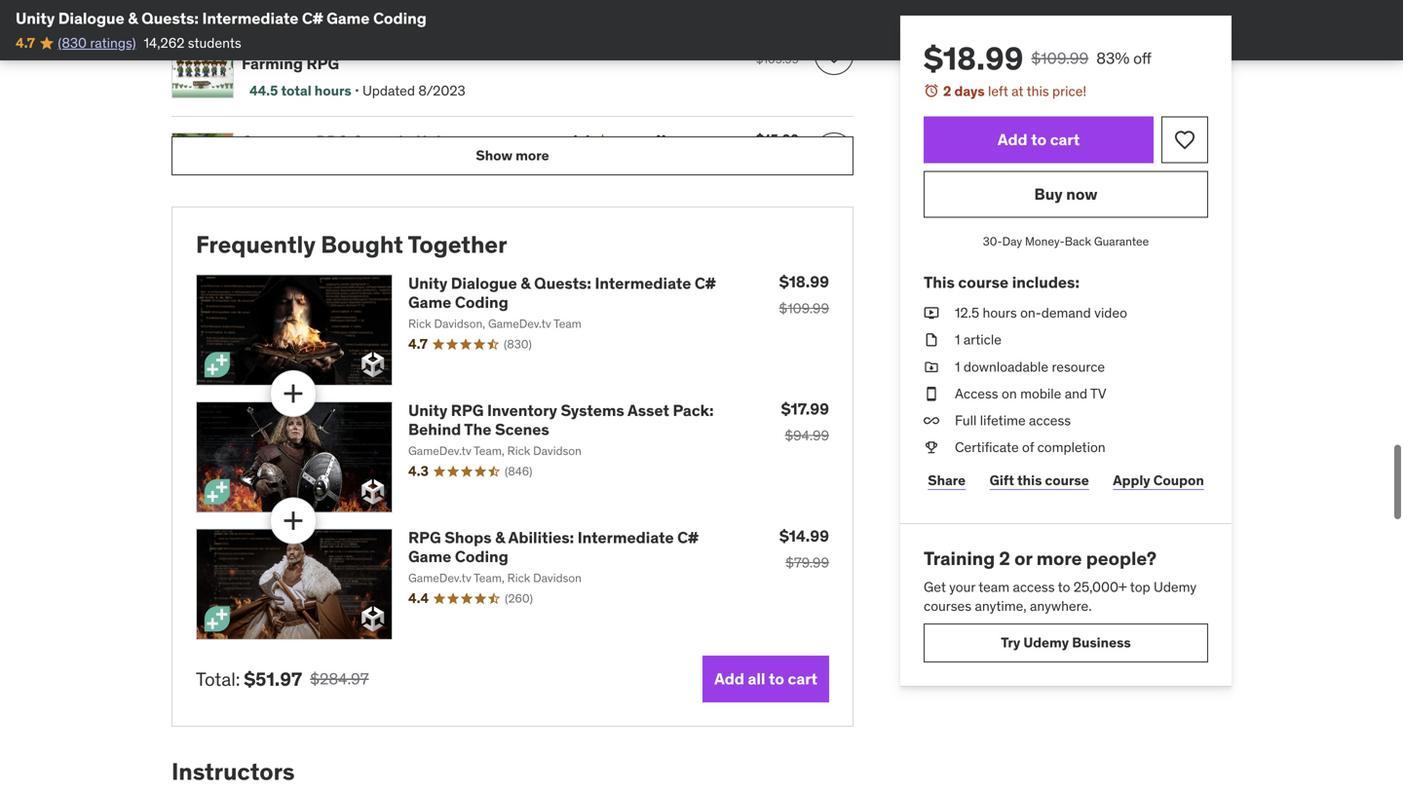 Task type: describe. For each thing, give the bounding box(es) containing it.
frequently
[[196, 230, 316, 259]]

get
[[924, 578, 946, 596]]

gamedev.tv inside rpg shops & abilities:  intermediate c# game coding gamedev.tv team, rick davidson
[[408, 571, 471, 586]]

unity dialogue & quests: intermediate c# game coding rick davidson, gamedev.tv team
[[408, 274, 716, 331]]

back
[[1065, 234, 1091, 249]]

top
[[1130, 578, 1150, 596]]

behind
[[408, 419, 461, 439]]

unity dialogue & quests: intermediate c# game coding
[[16, 8, 427, 28]]

completion
[[1037, 439, 1106, 456]]

unity rpg inventory systems asset pack: behind the scenes link
[[408, 401, 714, 439]]

rpg inside unity rpg inventory systems asset pack: behind the scenes gamedev.tv team, rick davidson
[[451, 401, 484, 421]]

830 reviews element
[[504, 336, 532, 352]]

davidson,
[[434, 316, 485, 331]]

0 vertical spatial cart
[[1050, 130, 1080, 150]]

gift this course link
[[985, 461, 1093, 500]]

create an rpg game in unity
[[242, 131, 455, 151]]

$17.99
[[781, 399, 829, 419]]

wishlist image
[[824, 46, 844, 65]]

buy now
[[1034, 184, 1098, 204]]

the
[[464, 419, 491, 439]]

students
[[188, 34, 241, 52]]

courses
[[924, 597, 972, 615]]

unity 2d game developer course farming rpg link
[[242, 35, 547, 74]]

(830
[[58, 34, 87, 52]]

to inside add all to cart button
[[769, 669, 784, 689]]

coupon
[[1153, 471, 1204, 489]]

to inside "training 2 or more people? get your team access to 25,000+ top udemy courses anytime, anywhere."
[[1058, 578, 1070, 596]]

inventory
[[487, 401, 557, 421]]

$14.99
[[779, 526, 829, 546]]

846 reviews element
[[505, 463, 532, 480]]

30-
[[983, 234, 1002, 249]]

1 vertical spatial hours
[[983, 304, 1017, 322]]

4.7 for (830)
[[408, 335, 428, 353]]

1 downloadable resource
[[955, 358, 1105, 375]]

(846)
[[505, 464, 532, 479]]

udemy inside "link"
[[1023, 634, 1069, 652]]

off
[[1133, 48, 1152, 68]]

xsmall image for 5,312
[[653, 132, 669, 148]]

instructors
[[171, 757, 295, 787]]

2d
[[284, 35, 305, 55]]

frequently bought together
[[196, 230, 507, 259]]

money-
[[1025, 234, 1065, 249]]

intermediate for unity dialogue & quests: intermediate c# game coding
[[202, 8, 299, 28]]

gift this course
[[990, 471, 1089, 489]]

quests: for unity dialogue & quests: intermediate c# game coding rick davidson, gamedev.tv team
[[534, 274, 591, 294]]

together
[[408, 230, 507, 259]]

demand
[[1041, 304, 1091, 322]]

25,000+
[[1074, 578, 1127, 596]]

and
[[1065, 385, 1087, 402]]

44.5
[[249, 82, 278, 99]]

2 inside "training 2 or more people? get your team access to 25,000+ top udemy courses anytime, anywhere."
[[999, 547, 1010, 570]]

12.5
[[955, 304, 979, 322]]

try udemy business link
[[924, 624, 1208, 663]]

resource
[[1052, 358, 1105, 375]]

more inside button
[[516, 147, 549, 164]]

at
[[1011, 82, 1024, 100]]

gamedev.tv inside unity rpg inventory systems asset pack: behind the scenes gamedev.tv team, rick davidson
[[408, 443, 471, 459]]

add for add to cart
[[998, 130, 1028, 150]]

show more
[[476, 147, 549, 164]]

price!
[[1052, 82, 1087, 100]]

12.5 hours on-demand video
[[955, 304, 1127, 322]]

add to cart button
[[924, 117, 1154, 163]]

gamedev.tv inside unity dialogue & quests: intermediate c# game coding rick davidson, gamedev.tv team
[[488, 316, 551, 331]]

dialogue for unity dialogue & quests: intermediate c# game coding rick davidson, gamedev.tv team
[[451, 274, 517, 294]]

lifetime
[[980, 412, 1026, 429]]

team
[[978, 578, 1010, 596]]

rick inside unity dialogue & quests: intermediate c# game coding rick davidson, gamedev.tv team
[[408, 316, 431, 331]]

14,262
[[144, 34, 185, 52]]

anytime,
[[975, 597, 1027, 615]]

(260)
[[505, 591, 533, 606]]

$18.99 for $18.99 $109.99
[[779, 272, 829, 292]]

$18.99 for $18.99 $109.99 83% off
[[924, 39, 1023, 78]]

training 2 or more people? get your team access to 25,000+ top udemy courses anytime, anywhere.
[[924, 547, 1197, 615]]

coding for unity dialogue & quests: intermediate c# game coding
[[373, 8, 427, 28]]

access
[[955, 385, 998, 402]]

now
[[1066, 184, 1098, 204]]

rick inside unity rpg inventory systems asset pack: behind the scenes gamedev.tv team, rick davidson
[[507, 443, 530, 459]]

dialogue for unity dialogue & quests: intermediate c# game coding
[[58, 8, 124, 28]]

0 vertical spatial this
[[1027, 82, 1049, 100]]

game left in
[[352, 131, 395, 151]]

intermediate for rpg shops & abilities:  intermediate c# game coding gamedev.tv team, rick davidson
[[578, 528, 674, 548]]

or
[[1014, 547, 1032, 570]]

1 for 1 downloadable resource
[[955, 358, 960, 375]]

this
[[924, 272, 955, 292]]

c# for unity dialogue & quests: intermediate c# game coding
[[302, 8, 323, 28]]

unity for unity dialogue & quests: intermediate c# game coding rick davidson, gamedev.tv team
[[408, 274, 447, 294]]

buy now button
[[924, 171, 1208, 218]]

try udemy business
[[1001, 634, 1131, 652]]

4.7 for (830 ratings)
[[16, 34, 35, 52]]

unity 2d game developer course farming rpg
[[242, 35, 486, 74]]

$17.99 $94.99
[[781, 399, 829, 445]]

xsmall image for 12.5
[[924, 304, 939, 323]]

total:
[[196, 667, 240, 691]]

this inside gift this course link
[[1017, 471, 1042, 489]]

wishlist image
[[1173, 128, 1197, 152]]

shops
[[444, 528, 492, 548]]

c# for rpg shops & abilities:  intermediate c# game coding gamedev.tv team, rick davidson
[[677, 528, 698, 548]]

$14.99 $79.99
[[779, 526, 829, 572]]

0 vertical spatial access
[[1029, 412, 1071, 429]]

article
[[963, 331, 1002, 349]]

course
[[434, 35, 486, 55]]

this course includes:
[[924, 272, 1080, 292]]

pack:
[[673, 401, 714, 421]]

260 reviews element
[[505, 590, 533, 607]]

farming
[[242, 54, 303, 74]]



Task type: locate. For each thing, give the bounding box(es) containing it.
1 horizontal spatial hours
[[983, 304, 1017, 322]]

game right 2d
[[309, 35, 352, 55]]

unity inside unity dialogue & quests: intermediate c# game coding rick davidson, gamedev.tv team
[[408, 274, 447, 294]]

1 vertical spatial intermediate
[[595, 274, 691, 294]]

xsmall image up share on the bottom right of page
[[924, 438, 939, 457]]

2 davidson from the top
[[533, 571, 582, 586]]

full
[[955, 412, 977, 429]]

& right shops
[[495, 528, 505, 548]]

coding up (260)
[[455, 547, 508, 567]]

gamedev.tv down behind
[[408, 443, 471, 459]]

2 team, from the top
[[474, 571, 504, 586]]

mobile
[[1020, 385, 1061, 402]]

4 xsmall image from the top
[[924, 411, 939, 430]]

to inside add to cart button
[[1031, 130, 1047, 150]]

1 up access
[[955, 358, 960, 375]]

apply coupon
[[1113, 471, 1204, 489]]

1 vertical spatial to
[[1058, 578, 1070, 596]]

0 vertical spatial intermediate
[[202, 8, 299, 28]]

add
[[998, 130, 1028, 150], [714, 669, 744, 689]]

0 horizontal spatial hours
[[314, 82, 351, 99]]

udemy inside "training 2 or more people? get your team access to 25,000+ top udemy courses anytime, anywhere."
[[1154, 578, 1197, 596]]

0 horizontal spatial &
[[128, 8, 138, 28]]

xsmall image left 1 article
[[924, 330, 939, 350]]

1 vertical spatial team,
[[474, 571, 504, 586]]

0 vertical spatial 4.4
[[570, 131, 591, 149]]

course up '12.5'
[[958, 272, 1009, 292]]

1 vertical spatial quests:
[[534, 274, 591, 294]]

access
[[1029, 412, 1071, 429], [1013, 578, 1055, 596]]

davidson inside unity rpg inventory systems asset pack: behind the scenes gamedev.tv team, rick davidson
[[533, 443, 582, 459]]

quests: up team
[[534, 274, 591, 294]]

$109.99 for $18.99 $109.99 83% off
[[1031, 48, 1089, 68]]

xsmall image for 1
[[924, 357, 939, 376]]

coding for unity dialogue & quests: intermediate c# game coding rick davidson, gamedev.tv team
[[455, 292, 508, 312]]

unity for unity rpg inventory systems asset pack: behind the scenes gamedev.tv team, rick davidson
[[408, 401, 447, 421]]

c#
[[302, 8, 323, 28], [695, 274, 716, 294], [677, 528, 698, 548]]

udemy right try
[[1023, 634, 1069, 652]]

44.5 total hours
[[249, 82, 351, 99]]

quests: inside unity dialogue & quests: intermediate c# game coding rick davidson, gamedev.tv team
[[534, 274, 591, 294]]

2 vertical spatial to
[[769, 669, 784, 689]]

1 horizontal spatial more
[[1036, 547, 1082, 570]]

0 horizontal spatial cart
[[788, 669, 817, 689]]

1 horizontal spatial add
[[998, 130, 1028, 150]]

dialogue inside unity dialogue & quests: intermediate c# game coding rick davidson, gamedev.tv team
[[451, 274, 517, 294]]

quests: for unity dialogue & quests: intermediate c# game coding
[[141, 8, 199, 28]]

people?
[[1086, 547, 1157, 570]]

1 horizontal spatial to
[[1031, 130, 1047, 150]]

0 vertical spatial 2
[[943, 82, 951, 100]]

0 horizontal spatial to
[[769, 669, 784, 689]]

rpg
[[306, 54, 339, 74], [316, 131, 349, 151], [451, 401, 484, 421], [408, 528, 441, 548]]

0 vertical spatial 4.7
[[16, 34, 35, 52]]

2 xsmall image from the top
[[924, 357, 939, 376]]

training
[[924, 547, 995, 570]]

buy
[[1034, 184, 1063, 204]]

1 vertical spatial dialogue
[[451, 274, 517, 294]]

add all to cart button
[[703, 656, 829, 703]]

rick up (260)
[[507, 571, 530, 586]]

1 article
[[955, 331, 1002, 349]]

quests:
[[141, 8, 199, 28], [534, 274, 591, 294]]

1 vertical spatial cart
[[788, 669, 817, 689]]

rick left davidson,
[[408, 316, 431, 331]]

2 left the or
[[999, 547, 1010, 570]]

updated
[[362, 82, 415, 99]]

2 vertical spatial &
[[495, 528, 505, 548]]

1 vertical spatial course
[[1045, 471, 1089, 489]]

certificate of completion
[[955, 439, 1106, 456]]

xsmall image for 1 article
[[924, 330, 939, 350]]

1 horizontal spatial udemy
[[1154, 578, 1197, 596]]

systems
[[561, 401, 624, 421]]

create
[[242, 131, 291, 151]]

0 vertical spatial more
[[516, 147, 549, 164]]

this right gift
[[1017, 471, 1042, 489]]

davidson down rpg shops & abilities:  intermediate c# game coding link
[[533, 571, 582, 586]]

2 horizontal spatial to
[[1058, 578, 1070, 596]]

0 horizontal spatial udemy
[[1023, 634, 1069, 652]]

davidson inside rpg shops & abilities:  intermediate c# game coding gamedev.tv team, rick davidson
[[533, 571, 582, 586]]

1 vertical spatial &
[[521, 274, 531, 294]]

0 horizontal spatial add
[[714, 669, 744, 689]]

1 vertical spatial gamedev.tv
[[408, 443, 471, 459]]

$109.99 inside $18.99 $109.99 83% off
[[1031, 48, 1089, 68]]

show
[[476, 147, 512, 164]]

unity dialogue & quests: intermediate c# game coding link
[[408, 274, 716, 312]]

unity inside unity 2d game developer course farming rpg
[[242, 35, 281, 55]]

cart right the 'all'
[[788, 669, 817, 689]]

1 vertical spatial coding
[[455, 292, 508, 312]]

& up ratings)
[[128, 8, 138, 28]]

14,262 students
[[144, 34, 241, 52]]

& for unity dialogue & quests: intermediate c# game coding rick davidson, gamedev.tv team
[[521, 274, 531, 294]]

gift
[[990, 471, 1014, 489]]

$18.99 $109.99 83% off
[[924, 39, 1152, 78]]

1 vertical spatial 4.7
[[408, 335, 428, 353]]

coding up davidson,
[[455, 292, 508, 312]]

on-
[[1020, 304, 1041, 322]]

0 vertical spatial rick
[[408, 316, 431, 331]]

rpg inside rpg shops & abilities:  intermediate c# game coding gamedev.tv team, rick davidson
[[408, 528, 441, 548]]

xsmall image
[[653, 132, 669, 148], [924, 330, 939, 350], [924, 438, 939, 457]]

team, down "the" on the bottom
[[474, 443, 504, 459]]

1 horizontal spatial &
[[495, 528, 505, 548]]

team, down shops
[[474, 571, 504, 586]]

unity for unity 2d game developer course farming rpg
[[242, 35, 281, 55]]

full lifetime access
[[955, 412, 1071, 429]]

1 vertical spatial 4.4
[[408, 589, 429, 607]]

gamedev.tv
[[488, 316, 551, 331], [408, 443, 471, 459], [408, 571, 471, 586]]

game inside rpg shops & abilities:  intermediate c# game coding gamedev.tv team, rick davidson
[[408, 547, 451, 567]]

to down '2 days left at this price!'
[[1031, 130, 1047, 150]]

1 xsmall image from the top
[[924, 304, 939, 323]]

your
[[949, 578, 975, 596]]

$109.99
[[1031, 48, 1089, 68], [756, 52, 799, 67], [779, 300, 829, 317]]

0 horizontal spatial quests:
[[141, 8, 199, 28]]

quests: up 14,262
[[141, 8, 199, 28]]

1 vertical spatial rick
[[507, 443, 530, 459]]

hours down this course includes: at the top of the page
[[983, 304, 1017, 322]]

1 vertical spatial more
[[1036, 547, 1082, 570]]

cart down price!
[[1050, 130, 1080, 150]]

0 vertical spatial davidson
[[533, 443, 582, 459]]

0 vertical spatial course
[[958, 272, 1009, 292]]

4.7 left (830
[[16, 34, 35, 52]]

0 vertical spatial $18.99
[[924, 39, 1023, 78]]

0 vertical spatial gamedev.tv
[[488, 316, 551, 331]]

game down 4.3
[[408, 547, 451, 567]]

udemy
[[1154, 578, 1197, 596], [1023, 634, 1069, 652]]

all
[[748, 669, 765, 689]]

xsmall image left 5,312
[[653, 132, 669, 148]]

0 horizontal spatial dialogue
[[58, 8, 124, 28]]

access inside "training 2 or more people? get your team access to 25,000+ top udemy courses anytime, anywhere."
[[1013, 578, 1055, 596]]

1 1 from the top
[[955, 331, 960, 349]]

of
[[1022, 439, 1034, 456]]

& inside rpg shops & abilities:  intermediate c# game coding gamedev.tv team, rick davidson
[[495, 528, 505, 548]]

add all to cart
[[714, 669, 817, 689]]

this right at
[[1027, 82, 1049, 100]]

business
[[1072, 634, 1131, 652]]

intermediate inside unity dialogue & quests: intermediate c# game coding rick davidson, gamedev.tv team
[[595, 274, 691, 294]]

0 horizontal spatial more
[[516, 147, 549, 164]]

game up unity 2d game developer course farming rpg
[[326, 8, 370, 28]]

dialogue
[[58, 8, 124, 28], [451, 274, 517, 294]]

dialogue up davidson,
[[451, 274, 517, 294]]

c# inside rpg shops & abilities:  intermediate c# game coding gamedev.tv team, rick davidson
[[677, 528, 698, 548]]

game for unity dialogue & quests: intermediate c# game coding
[[326, 8, 370, 28]]

alarm image
[[924, 83, 939, 98]]

2 horizontal spatial &
[[521, 274, 531, 294]]

day
[[1002, 234, 1022, 249]]

rick inside rpg shops & abilities:  intermediate c# game coding gamedev.tv team, rick davidson
[[507, 571, 530, 586]]

game inside unity dialogue & quests: intermediate c# game coding rick davidson, gamedev.tv team
[[408, 292, 451, 312]]

share
[[928, 471, 966, 489]]

(830 ratings)
[[58, 34, 136, 52]]

coding inside unity dialogue & quests: intermediate c# game coding rick davidson, gamedev.tv team
[[455, 292, 508, 312]]

ratings)
[[90, 34, 136, 52]]

intermediate inside rpg shops & abilities:  intermediate c# game coding gamedev.tv team, rick davidson
[[578, 528, 674, 548]]

0 vertical spatial 1
[[955, 331, 960, 349]]

1 vertical spatial add
[[714, 669, 744, 689]]

unity rpg inventory systems asset pack: behind the scenes gamedev.tv team, rick davidson
[[408, 401, 714, 459]]

2 vertical spatial xsmall image
[[924, 438, 939, 457]]

show more button
[[171, 136, 854, 175]]

more right show
[[516, 147, 549, 164]]

developer
[[355, 35, 431, 55]]

xsmall image for full
[[924, 411, 939, 430]]

intermediate
[[202, 8, 299, 28], [595, 274, 691, 294], [578, 528, 674, 548]]

0 horizontal spatial 4.7
[[16, 34, 35, 52]]

1 horizontal spatial 2
[[999, 547, 1010, 570]]

$18.99 inside $18.99 $109.99
[[779, 272, 829, 292]]

2 1 from the top
[[955, 358, 960, 375]]

2 vertical spatial intermediate
[[578, 528, 674, 548]]

1 vertical spatial 1
[[955, 358, 960, 375]]

rpg left shops
[[408, 528, 441, 548]]

more inside "training 2 or more people? get your team access to 25,000+ top udemy courses anytime, anywhere."
[[1036, 547, 1082, 570]]

coding up developer
[[373, 8, 427, 28]]

access on mobile and tv
[[955, 385, 1106, 402]]

try
[[1001, 634, 1020, 652]]

1 left article
[[955, 331, 960, 349]]

add down '2 days left at this price!'
[[998, 130, 1028, 150]]

$284.97
[[310, 669, 369, 689]]

game inside unity 2d game developer course farming rpg
[[309, 35, 352, 55]]

1 team, from the top
[[474, 443, 504, 459]]

c# for unity dialogue & quests: intermediate c# game coding rick davidson, gamedev.tv team
[[695, 274, 716, 294]]

0 vertical spatial &
[[128, 8, 138, 28]]

includes:
[[1012, 272, 1080, 292]]

rpg right an
[[316, 131, 349, 151]]

$109.99 for $18.99 $109.99
[[779, 300, 829, 317]]

guarantee
[[1094, 234, 1149, 249]]

an
[[294, 131, 312, 151]]

team,
[[474, 443, 504, 459], [474, 571, 504, 586]]

1 vertical spatial access
[[1013, 578, 1055, 596]]

(830)
[[504, 337, 532, 352]]

4.7 up behind
[[408, 335, 428, 353]]

davidson down unity rpg inventory systems asset pack: behind the scenes link
[[533, 443, 582, 459]]

1 horizontal spatial 4.4
[[570, 131, 591, 149]]

video
[[1094, 304, 1127, 322]]

team
[[553, 316, 582, 331]]

access down the or
[[1013, 578, 1055, 596]]

certificate
[[955, 439, 1019, 456]]

0 vertical spatial coding
[[373, 8, 427, 28]]

0 vertical spatial hours
[[314, 82, 351, 99]]

to right the 'all'
[[769, 669, 784, 689]]

add to cart
[[998, 130, 1080, 150]]

cart
[[1050, 130, 1080, 150], [788, 669, 817, 689]]

2 vertical spatial gamedev.tv
[[408, 571, 471, 586]]

game for unity dialogue & quests: intermediate c# game coding rick davidson, gamedev.tv team
[[408, 292, 451, 312]]

& for rpg shops & abilities:  intermediate c# game coding gamedev.tv team, rick davidson
[[495, 528, 505, 548]]

game for rpg shops & abilities:  intermediate c# game coding gamedev.tv team, rick davidson
[[408, 547, 451, 567]]

coding inside rpg shops & abilities:  intermediate c# game coding gamedev.tv team, rick davidson
[[455, 547, 508, 567]]

rpg right 2d
[[306, 54, 339, 74]]

83%
[[1096, 48, 1130, 68]]

1 vertical spatial $18.99
[[779, 272, 829, 292]]

gamedev.tv up (830)
[[488, 316, 551, 331]]

$94.99
[[785, 427, 829, 445]]

course
[[958, 272, 1009, 292], [1045, 471, 1089, 489]]

2 vertical spatial coding
[[455, 547, 508, 567]]

to up "anywhere."
[[1058, 578, 1070, 596]]

scenes
[[495, 419, 549, 439]]

& for unity dialogue & quests: intermediate c# game coding
[[128, 8, 138, 28]]

1 vertical spatial this
[[1017, 471, 1042, 489]]

1 vertical spatial 2
[[999, 547, 1010, 570]]

access down mobile
[[1029, 412, 1071, 429]]

anywhere.
[[1030, 597, 1092, 615]]

0 vertical spatial udemy
[[1154, 578, 1197, 596]]

hours right total
[[314, 82, 351, 99]]

0 vertical spatial xsmall image
[[653, 132, 669, 148]]

xsmall image for access
[[924, 384, 939, 403]]

0 vertical spatial add
[[998, 130, 1028, 150]]

bought
[[321, 230, 403, 259]]

& up (830)
[[521, 274, 531, 294]]

0 horizontal spatial 4.4
[[408, 589, 429, 607]]

rick up the (846)
[[507, 443, 530, 459]]

0 vertical spatial to
[[1031, 130, 1047, 150]]

2 days left at this price!
[[943, 82, 1087, 100]]

& inside unity dialogue & quests: intermediate c# game coding rick davidson, gamedev.tv team
[[521, 274, 531, 294]]

0 horizontal spatial 2
[[943, 82, 951, 100]]

rpg left inventory
[[451, 401, 484, 421]]

0 vertical spatial quests:
[[141, 8, 199, 28]]

coding
[[373, 8, 427, 28], [455, 292, 508, 312], [455, 547, 508, 567]]

2 vertical spatial c#
[[677, 528, 698, 548]]

1 horizontal spatial cart
[[1050, 130, 1080, 150]]

8/2023
[[418, 82, 465, 99]]

0 vertical spatial dialogue
[[58, 8, 124, 28]]

hours
[[314, 82, 351, 99], [983, 304, 1017, 322]]

in
[[399, 131, 413, 151]]

asset
[[628, 401, 669, 421]]

1 horizontal spatial dialogue
[[451, 274, 517, 294]]

share button
[[924, 461, 970, 500]]

xsmall image for certificate of completion
[[924, 438, 939, 457]]

1 vertical spatial davidson
[[533, 571, 582, 586]]

1 davidson from the top
[[533, 443, 582, 459]]

team, inside unity rpg inventory systems asset pack: behind the scenes gamedev.tv team, rick davidson
[[474, 443, 504, 459]]

apply coupon button
[[1109, 461, 1208, 500]]

on
[[1002, 385, 1017, 402]]

0 horizontal spatial course
[[958, 272, 1009, 292]]

1 horizontal spatial $18.99
[[924, 39, 1023, 78]]

add for add all to cart
[[714, 669, 744, 689]]

more right the or
[[1036, 547, 1082, 570]]

1 horizontal spatial 4.7
[[408, 335, 428, 353]]

unity for unity dialogue & quests: intermediate c# game coding
[[16, 8, 55, 28]]

intermediate for unity dialogue & quests: intermediate c# game coding rick davidson, gamedev.tv team
[[595, 274, 691, 294]]

course down completion
[[1045, 471, 1089, 489]]

1 vertical spatial c#
[[695, 274, 716, 294]]

0 vertical spatial team,
[[474, 443, 504, 459]]

1
[[955, 331, 960, 349], [955, 358, 960, 375]]

downloadable
[[963, 358, 1048, 375]]

1 horizontal spatial quests:
[[534, 274, 591, 294]]

1 for 1 article
[[955, 331, 960, 349]]

3 xsmall image from the top
[[924, 384, 939, 403]]

1 vertical spatial udemy
[[1023, 634, 1069, 652]]

c# inside unity dialogue & quests: intermediate c# game coding rick davidson, gamedev.tv team
[[695, 274, 716, 294]]

unity inside unity rpg inventory systems asset pack: behind the scenes gamedev.tv team, rick davidson
[[408, 401, 447, 421]]

4.3
[[408, 462, 429, 480]]

game up davidson,
[[408, 292, 451, 312]]

coding for rpg shops & abilities:  intermediate c# game coding gamedev.tv team, rick davidson
[[455, 547, 508, 567]]

2 right alarm icon
[[943, 82, 951, 100]]

tv
[[1090, 385, 1106, 402]]

add left the 'all'
[[714, 669, 744, 689]]

gamedev.tv down shops
[[408, 571, 471, 586]]

xsmall image
[[924, 304, 939, 323], [924, 357, 939, 376], [924, 384, 939, 403], [924, 411, 939, 430]]

total
[[281, 82, 311, 99]]

0 vertical spatial c#
[[302, 8, 323, 28]]

1 vertical spatial xsmall image
[[924, 330, 939, 350]]

2 vertical spatial rick
[[507, 571, 530, 586]]

rpg inside unity 2d game developer course farming rpg
[[306, 54, 339, 74]]

0 horizontal spatial $18.99
[[779, 272, 829, 292]]

create an rpg game in unity link
[[242, 131, 547, 151]]

dialogue up (830 ratings)
[[58, 8, 124, 28]]

team, inside rpg shops & abilities:  intermediate c# game coding gamedev.tv team, rick davidson
[[474, 571, 504, 586]]

udemy right top
[[1154, 578, 1197, 596]]

1 horizontal spatial course
[[1045, 471, 1089, 489]]



Task type: vqa. For each thing, say whether or not it's contained in the screenshot.
4.7 to the left
yes



